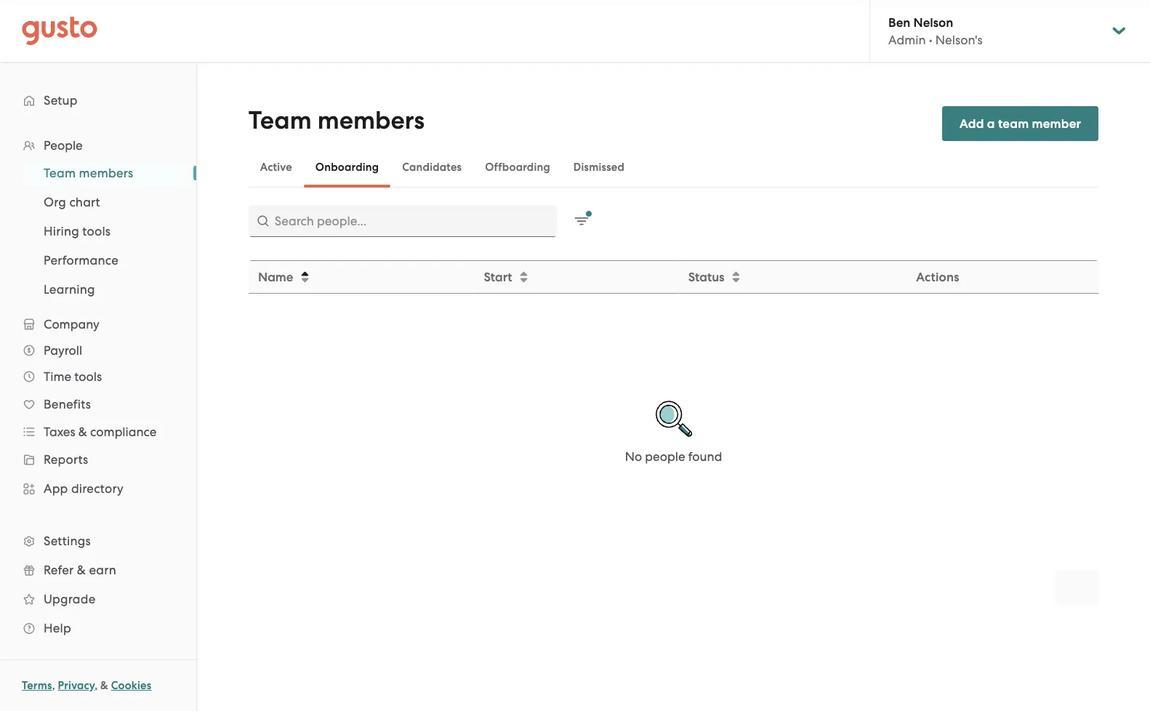 Task type: vqa. For each thing, say whether or not it's contained in the screenshot.
found
yes



Task type: locate. For each thing, give the bounding box(es) containing it.
app
[[44, 481, 68, 496]]

0 vertical spatial team members
[[249, 106, 425, 135]]

performance
[[44, 253, 119, 268]]

1 horizontal spatial team
[[249, 106, 312, 135]]

setup link
[[15, 87, 182, 113]]

member
[[1032, 116, 1082, 131]]

list
[[0, 132, 196, 643], [0, 159, 196, 304]]

1 horizontal spatial ,
[[95, 679, 98, 692]]

0 horizontal spatial ,
[[52, 679, 55, 692]]

dismissed
[[574, 161, 625, 174]]

taxes & compliance button
[[15, 419, 182, 445]]

list containing team members
[[0, 159, 196, 304]]

people button
[[15, 132, 182, 159]]

nelson
[[914, 15, 954, 30]]

members inside team members link
[[79, 166, 133, 180]]

benefits link
[[15, 391, 182, 417]]

settings
[[44, 534, 91, 548]]

team up "active" button
[[249, 106, 312, 135]]

status button
[[680, 262, 907, 292]]

1 vertical spatial &
[[77, 563, 86, 577]]

learning link
[[26, 276, 182, 303]]

tools
[[82, 224, 111, 239], [74, 369, 102, 384]]

0 vertical spatial members
[[318, 106, 425, 135]]

members
[[318, 106, 425, 135], [79, 166, 133, 180]]

0 horizontal spatial team
[[44, 166, 76, 180]]

company
[[44, 317, 99, 332]]

1 vertical spatial team
[[44, 166, 76, 180]]

0 horizontal spatial members
[[79, 166, 133, 180]]

Search people... field
[[249, 205, 557, 237]]

members up the onboarding at top left
[[318, 106, 425, 135]]

team members down the people dropdown button
[[44, 166, 133, 180]]

list containing people
[[0, 132, 196, 643]]

offboarding button
[[474, 150, 562, 185]]

privacy link
[[58, 679, 95, 692]]

team inside gusto navigation element
[[44, 166, 76, 180]]

status
[[688, 269, 724, 284]]

team members
[[249, 106, 425, 135], [44, 166, 133, 180]]

payroll
[[44, 343, 82, 358]]

terms link
[[22, 679, 52, 692]]

1 list from the top
[[0, 132, 196, 643]]

settings link
[[15, 528, 182, 554]]

start
[[484, 269, 512, 284]]

1 vertical spatial tools
[[74, 369, 102, 384]]

tools for hiring tools
[[82, 224, 111, 239]]

start button
[[475, 262, 678, 292]]

time tools
[[44, 369, 102, 384]]

& left earn
[[77, 563, 86, 577]]

taxes
[[44, 425, 75, 439]]

tools down the payroll dropdown button
[[74, 369, 102, 384]]

members down the people dropdown button
[[79, 166, 133, 180]]

upgrade
[[44, 592, 96, 607]]

& right the "taxes"
[[78, 425, 87, 439]]

, left privacy link
[[52, 679, 55, 692]]

privacy
[[58, 679, 95, 692]]

1 horizontal spatial members
[[318, 106, 425, 135]]

terms , privacy , & cookies
[[22, 679, 151, 692]]

refer & earn
[[44, 563, 116, 577]]

hiring
[[44, 224, 79, 239]]

ben
[[889, 15, 911, 30]]

& left cookies
[[100, 679, 108, 692]]

help link
[[15, 615, 182, 641]]

tools inside dropdown button
[[74, 369, 102, 384]]

company button
[[15, 311, 182, 337]]

& inside dropdown button
[[78, 425, 87, 439]]

setup
[[44, 93, 78, 108]]

org chart link
[[26, 189, 182, 215]]

1 vertical spatial members
[[79, 166, 133, 180]]

2 , from the left
[[95, 679, 98, 692]]

candidates
[[402, 161, 462, 174]]

people
[[44, 138, 83, 153]]

tools up "performance" link
[[82, 224, 111, 239]]

1 vertical spatial team members
[[44, 166, 133, 180]]

0 vertical spatial &
[[78, 425, 87, 439]]

new notifications image
[[574, 211, 592, 228]]

2 list from the top
[[0, 159, 196, 304]]

0 horizontal spatial team members
[[44, 166, 133, 180]]

onboarding
[[316, 161, 379, 174]]

,
[[52, 679, 55, 692], [95, 679, 98, 692]]

0 vertical spatial tools
[[82, 224, 111, 239]]

help
[[44, 621, 71, 636]]

team
[[249, 106, 312, 135], [44, 166, 76, 180]]

dismissed button
[[562, 150, 636, 185]]

team members up the onboarding at top left
[[249, 106, 425, 135]]

team down people
[[44, 166, 76, 180]]

cookies button
[[111, 677, 151, 695]]

team members link
[[26, 160, 182, 186]]

0 vertical spatial team
[[249, 106, 312, 135]]

name button
[[249, 262, 474, 292]]

&
[[78, 425, 87, 439], [77, 563, 86, 577], [100, 679, 108, 692]]

, left cookies
[[95, 679, 98, 692]]



Task type: describe. For each thing, give the bounding box(es) containing it.
team members tab list
[[249, 147, 1099, 188]]

name
[[258, 269, 293, 284]]

reports
[[44, 452, 88, 467]]

add a team member button
[[942, 106, 1099, 141]]

directory
[[71, 481, 124, 496]]

chart
[[69, 195, 100, 209]]

upgrade link
[[15, 586, 182, 612]]

taxes & compliance
[[44, 425, 157, 439]]

earn
[[89, 563, 116, 577]]

candidates button
[[391, 150, 474, 185]]

1 horizontal spatial team members
[[249, 106, 425, 135]]

hiring tools
[[44, 224, 111, 239]]

time tools button
[[15, 364, 182, 390]]

& for compliance
[[78, 425, 87, 439]]

admin
[[889, 33, 926, 47]]

•
[[929, 33, 933, 47]]

no
[[625, 449, 642, 464]]

performance link
[[26, 247, 182, 273]]

& for earn
[[77, 563, 86, 577]]

cookies
[[111, 679, 151, 692]]

actions
[[916, 269, 960, 284]]

found
[[689, 449, 722, 464]]

add
[[960, 116, 984, 131]]

2 vertical spatial &
[[100, 679, 108, 692]]

offboarding
[[485, 161, 550, 174]]

1 , from the left
[[52, 679, 55, 692]]

payroll button
[[15, 337, 182, 364]]

gusto navigation element
[[0, 63, 196, 666]]

refer & earn link
[[15, 557, 182, 583]]

refer
[[44, 563, 74, 577]]

app directory link
[[15, 476, 182, 502]]

no people found
[[625, 449, 722, 464]]

app directory
[[44, 481, 124, 496]]

compliance
[[90, 425, 157, 439]]

hiring tools link
[[26, 218, 182, 244]]

tools for time tools
[[74, 369, 102, 384]]

org
[[44, 195, 66, 209]]

active button
[[249, 150, 304, 185]]

active
[[260, 161, 292, 174]]

benefits
[[44, 397, 91, 412]]

a
[[988, 116, 995, 131]]

add a team member
[[960, 116, 1082, 131]]

learning
[[44, 282, 95, 297]]

team
[[999, 116, 1029, 131]]

time
[[44, 369, 71, 384]]

nelson's
[[936, 33, 983, 47]]

onboarding button
[[304, 150, 391, 185]]

terms
[[22, 679, 52, 692]]

team members inside gusto navigation element
[[44, 166, 133, 180]]

ben nelson admin • nelson's
[[889, 15, 983, 47]]

reports link
[[15, 447, 182, 473]]

home image
[[22, 16, 97, 45]]

org chart
[[44, 195, 100, 209]]

people
[[645, 449, 686, 464]]



